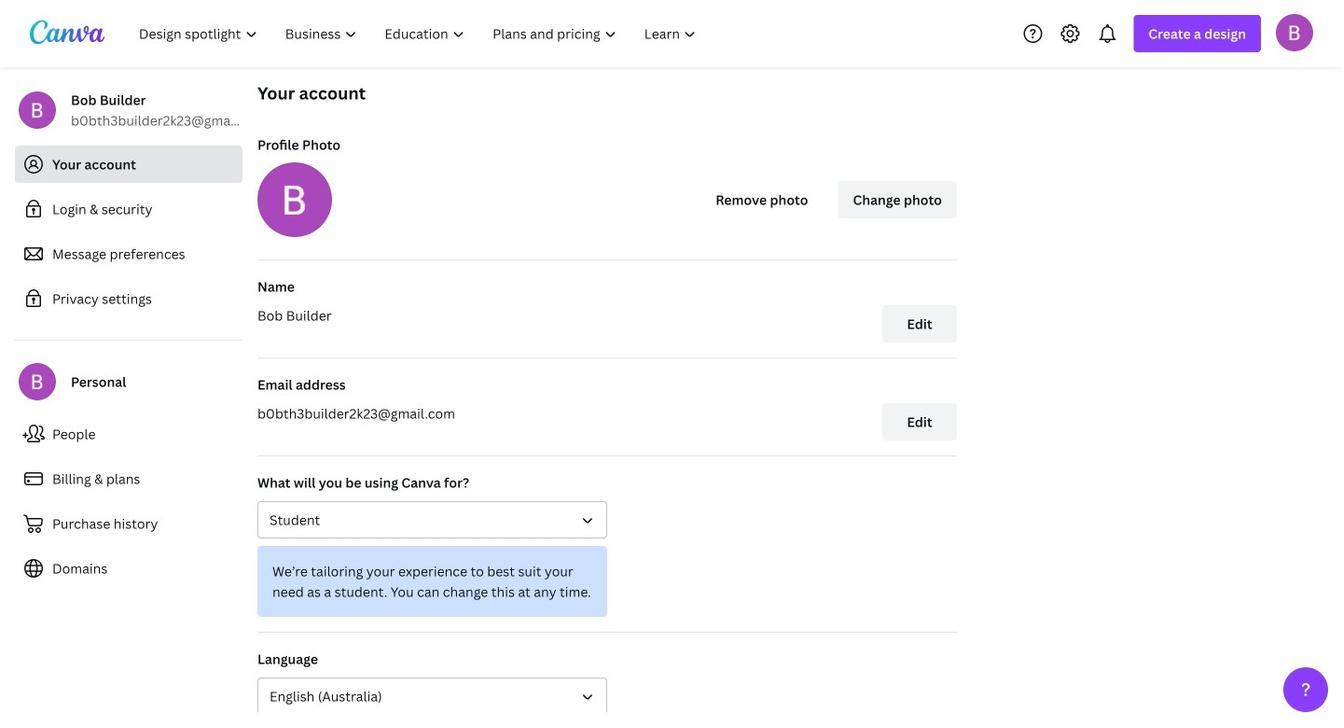 Task type: locate. For each thing, give the bounding box(es) containing it.
bob builder image
[[1277, 14, 1314, 51]]

Language: English (Australia) button
[[258, 678, 608, 715]]

None button
[[258, 501, 608, 539]]



Task type: vqa. For each thing, say whether or not it's contained in the screenshot.
SIDE PANEL Tab List
no



Task type: describe. For each thing, give the bounding box(es) containing it.
top level navigation element
[[127, 15, 712, 52]]



